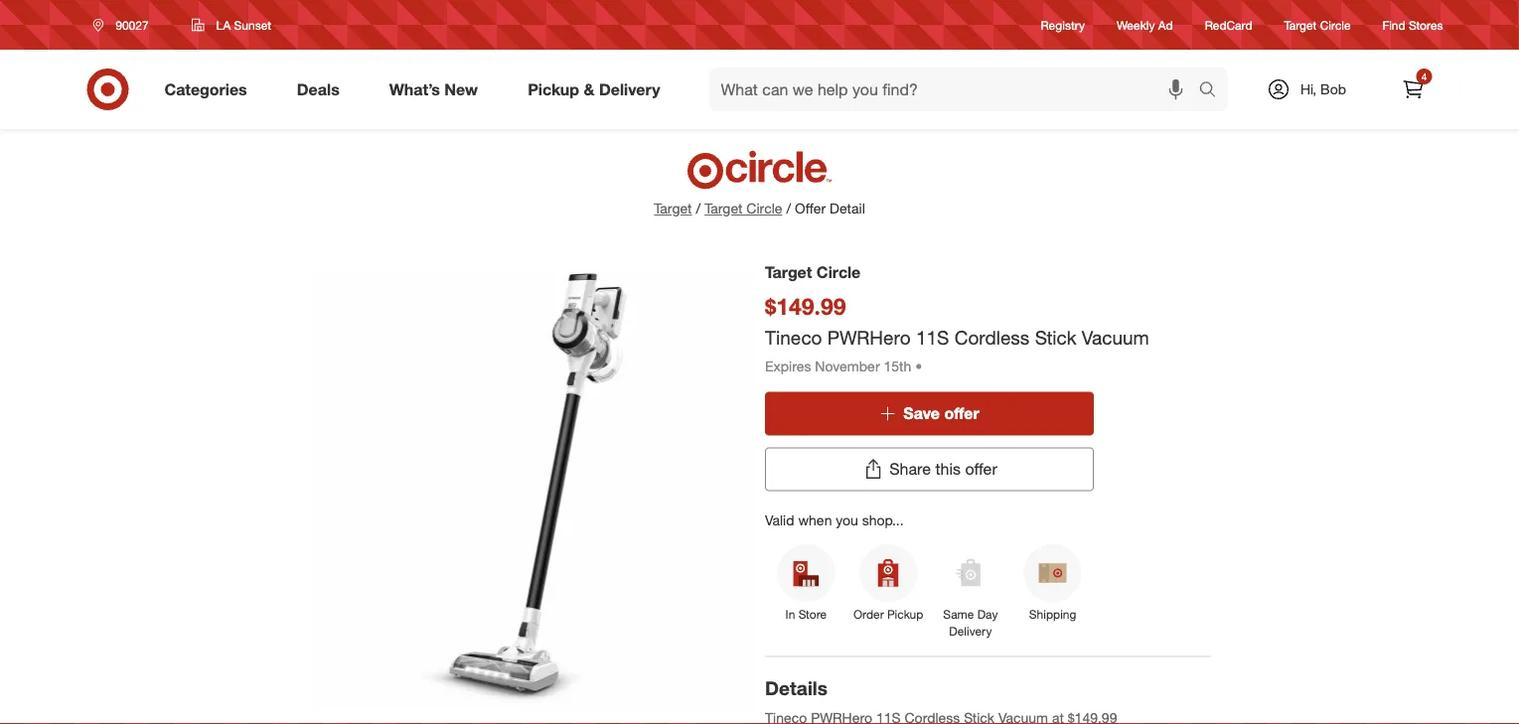 Task type: describe. For each thing, give the bounding box(es) containing it.
vacuum
[[1082, 326, 1149, 349]]

target circle logo image
[[684, 149, 835, 191]]

save offer button
[[765, 392, 1094, 436]]

detail
[[830, 200, 865, 217]]

ad
[[1158, 17, 1173, 32]]

registry
[[1041, 17, 1085, 32]]

target left target circle button on the top of the page
[[654, 200, 692, 217]]

valid when you shop...
[[765, 511, 904, 529]]

offer
[[795, 200, 826, 217]]

target link
[[654, 200, 692, 217]]

la
[[216, 17, 231, 32]]

2 vertical spatial circle
[[817, 262, 861, 282]]

stick
[[1035, 326, 1077, 349]]

pickup & delivery
[[528, 80, 660, 99]]

$149.99 tineco pwrhero 11s cordless stick vacuum expires november 15th •
[[765, 292, 1149, 375]]

11s
[[916, 326, 949, 349]]

registry link
[[1041, 16, 1085, 33]]

expires
[[765, 357, 811, 375]]

la sunset button
[[179, 7, 292, 43]]

shop...
[[862, 511, 904, 529]]

find stores link
[[1383, 16, 1443, 33]]

0 horizontal spatial circle
[[747, 200, 782, 217]]

save
[[904, 404, 940, 423]]

hi, bob
[[1301, 80, 1346, 98]]

share this offer
[[889, 460, 997, 479]]

categories link
[[148, 68, 272, 111]]

hi,
[[1301, 80, 1317, 98]]

in
[[786, 607, 795, 622]]

november
[[815, 357, 880, 375]]

0 vertical spatial offer
[[944, 404, 979, 423]]

what's new
[[389, 80, 478, 99]]

order pickup
[[853, 607, 923, 622]]

details
[[765, 677, 828, 700]]

find stores
[[1383, 17, 1443, 32]]

sunset
[[234, 17, 271, 32]]

day
[[977, 607, 998, 622]]

1 / from the left
[[696, 200, 701, 217]]

delivery for &
[[599, 80, 660, 99]]

this
[[935, 460, 961, 479]]

order
[[853, 607, 884, 622]]

what's
[[389, 80, 440, 99]]

0 horizontal spatial target circle link
[[705, 199, 782, 219]]



Task type: locate. For each thing, give the bounding box(es) containing it.
1 horizontal spatial circle
[[817, 262, 861, 282]]

/ right target link
[[696, 200, 701, 217]]

store
[[799, 607, 827, 622]]

weekly ad
[[1117, 17, 1173, 32]]

1 horizontal spatial pickup
[[887, 607, 923, 622]]

0 horizontal spatial pickup
[[528, 80, 579, 99]]

/ left offer
[[786, 200, 791, 217]]

target inside target circle link
[[1284, 17, 1317, 32]]

offer right save
[[944, 404, 979, 423]]

same
[[943, 607, 974, 622]]

offer
[[944, 404, 979, 423], [965, 460, 997, 479]]

0 vertical spatial target circle link
[[1284, 16, 1351, 33]]

weekly
[[1117, 17, 1155, 32]]

stores
[[1409, 17, 1443, 32]]

la sunset
[[216, 17, 271, 32]]

categories
[[164, 80, 247, 99]]

$149.99
[[765, 292, 846, 320]]

target / target circle / offer detail
[[654, 200, 865, 217]]

0 horizontal spatial delivery
[[599, 80, 660, 99]]

delivery down same
[[949, 624, 992, 639]]

target circle up hi, bob
[[1284, 17, 1351, 32]]

target right target link
[[705, 200, 743, 217]]

0 vertical spatial target circle
[[1284, 17, 1351, 32]]

weekly ad link
[[1117, 16, 1173, 33]]

target circle link up hi, bob
[[1284, 16, 1351, 33]]

0 horizontal spatial target circle
[[765, 262, 861, 282]]

same day delivery
[[943, 607, 998, 639]]

deals link
[[280, 68, 364, 111]]

0 vertical spatial circle
[[1320, 17, 1351, 32]]

90027 button
[[80, 7, 171, 43]]

1 vertical spatial target circle link
[[705, 199, 782, 219]]

target circle button
[[705, 199, 782, 219]]

1 vertical spatial offer
[[965, 460, 997, 479]]

target up $149.99
[[765, 262, 812, 282]]

circle left 'find'
[[1320, 17, 1351, 32]]

deals
[[297, 80, 340, 99]]

find
[[1383, 17, 1406, 32]]

1 horizontal spatial /
[[786, 200, 791, 217]]

circle down the target circle logo
[[747, 200, 782, 217]]

offer right this
[[965, 460, 997, 479]]

you
[[836, 511, 858, 529]]

1 horizontal spatial target circle
[[1284, 17, 1351, 32]]

2 / from the left
[[786, 200, 791, 217]]

0 vertical spatial delivery
[[599, 80, 660, 99]]

redcard
[[1205, 17, 1253, 32]]

search button
[[1190, 68, 1238, 115]]

target circle link
[[1284, 16, 1351, 33], [705, 199, 782, 219]]

delivery inside same day delivery
[[949, 624, 992, 639]]

target circle link down the target circle logo
[[705, 199, 782, 219]]

4
[[1422, 70, 1427, 82]]

4 link
[[1392, 68, 1435, 111]]

target
[[1284, 17, 1317, 32], [654, 200, 692, 217], [705, 200, 743, 217], [765, 262, 812, 282]]

1 vertical spatial target circle
[[765, 262, 861, 282]]

shipping
[[1029, 607, 1077, 622]]

target circle
[[1284, 17, 1351, 32], [765, 262, 861, 282]]

pickup & delivery link
[[511, 68, 685, 111]]

redcard link
[[1205, 16, 1253, 33]]

share this offer button
[[765, 448, 1094, 491]]

90027
[[116, 17, 149, 32]]

1 horizontal spatial delivery
[[949, 624, 992, 639]]

search
[[1190, 82, 1238, 101]]

circle
[[1320, 17, 1351, 32], [747, 200, 782, 217], [817, 262, 861, 282]]

tineco
[[765, 326, 822, 349]]

circle up $149.99
[[817, 262, 861, 282]]

2 horizontal spatial circle
[[1320, 17, 1351, 32]]

15th
[[884, 357, 911, 375]]

in store
[[786, 607, 827, 622]]

cordless
[[955, 326, 1030, 349]]

0 horizontal spatial /
[[696, 200, 701, 217]]

share
[[889, 460, 931, 479]]

•
[[915, 357, 922, 375]]

target circle up $149.99
[[765, 262, 861, 282]]

delivery
[[599, 80, 660, 99], [949, 624, 992, 639]]

pickup left &
[[528, 80, 579, 99]]

1 vertical spatial circle
[[747, 200, 782, 217]]

delivery right &
[[599, 80, 660, 99]]

pickup
[[528, 80, 579, 99], [887, 607, 923, 622]]

pickup right order
[[887, 607, 923, 622]]

pwrhero
[[828, 326, 911, 349]]

&
[[584, 80, 595, 99]]

/
[[696, 200, 701, 217], [786, 200, 791, 217]]

new
[[445, 80, 478, 99]]

1 vertical spatial delivery
[[949, 624, 992, 639]]

bob
[[1321, 80, 1346, 98]]

What can we help you find? suggestions appear below search field
[[709, 68, 1204, 111]]

save offer
[[904, 404, 979, 423]]

1 horizontal spatial target circle link
[[1284, 16, 1351, 33]]

0 vertical spatial pickup
[[528, 80, 579, 99]]

delivery for day
[[949, 624, 992, 639]]

when
[[798, 511, 832, 529]]

target up hi,
[[1284, 17, 1317, 32]]

what's new link
[[372, 68, 503, 111]]

valid
[[765, 511, 794, 529]]

1 vertical spatial pickup
[[887, 607, 923, 622]]



Task type: vqa. For each thing, say whether or not it's contained in the screenshot.
for to the top
no



